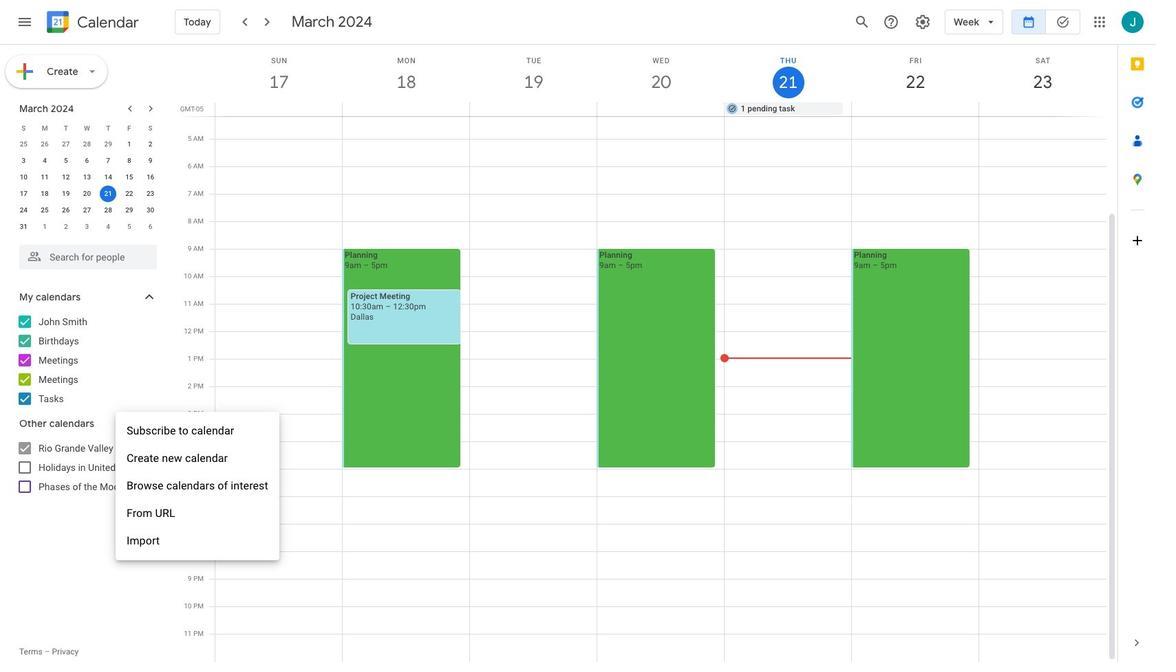 Task type: describe. For each thing, give the bounding box(es) containing it.
18 element
[[37, 186, 53, 202]]

30 element
[[142, 202, 159, 219]]

add calendars. menu
[[116, 412, 279, 561]]

february 25 element
[[15, 136, 32, 153]]

calendar element
[[44, 8, 139, 39]]

23 element
[[142, 186, 159, 202]]

march 2024 grid
[[13, 120, 161, 235]]

27 element
[[79, 202, 95, 219]]

february 26 element
[[37, 136, 53, 153]]

5 element
[[58, 153, 74, 169]]

6 element
[[79, 153, 95, 169]]

april 4 element
[[100, 219, 116, 235]]

april 6 element
[[142, 219, 159, 235]]

Search for people text field
[[28, 245, 149, 270]]

other calendars list
[[3, 438, 171, 498]]

14 element
[[100, 169, 116, 186]]

19 element
[[58, 186, 74, 202]]

settings menu image
[[915, 14, 931, 30]]

main drawer image
[[17, 14, 33, 30]]

cell inside march 2024 grid
[[98, 186, 119, 202]]

my calendars list
[[3, 311, 171, 410]]

24 element
[[15, 202, 32, 219]]

february 28 element
[[79, 136, 95, 153]]

4 element
[[37, 153, 53, 169]]



Task type: vqa. For each thing, say whether or not it's contained in the screenshot.
"guest"
no



Task type: locate. For each thing, give the bounding box(es) containing it.
april 5 element
[[121, 219, 138, 235]]

16 element
[[142, 169, 159, 186]]

21, today element
[[100, 186, 116, 202]]

row group
[[13, 136, 161, 235]]

10 element
[[15, 169, 32, 186]]

february 29 element
[[100, 136, 116, 153]]

15 element
[[121, 169, 138, 186]]

april 2 element
[[58, 219, 74, 235]]

26 element
[[58, 202, 74, 219]]

29 element
[[121, 202, 138, 219]]

add other calendars image
[[120, 416, 134, 430]]

cell
[[215, 1, 343, 663], [342, 1, 470, 663], [470, 1, 597, 663], [597, 1, 725, 663], [725, 1, 852, 663], [851, 1, 979, 663], [979, 1, 1107, 663], [215, 103, 343, 116], [343, 103, 470, 116], [470, 103, 597, 116], [597, 103, 724, 116], [852, 103, 979, 116], [979, 103, 1106, 116], [98, 186, 119, 202]]

april 1 element
[[37, 219, 53, 235]]

25 element
[[37, 202, 53, 219]]

28 element
[[100, 202, 116, 219]]

22 element
[[121, 186, 138, 202]]

row
[[209, 1, 1107, 663], [209, 103, 1118, 116], [13, 120, 161, 136], [13, 136, 161, 153], [13, 153, 161, 169], [13, 169, 161, 186], [13, 186, 161, 202], [13, 202, 161, 219], [13, 219, 161, 235]]

31 element
[[15, 219, 32, 235]]

heading
[[74, 14, 139, 31]]

april 3 element
[[79, 219, 95, 235]]

grid
[[176, 1, 1118, 663]]

17 element
[[15, 186, 32, 202]]

1 element
[[121, 136, 138, 153]]

heading inside calendar element
[[74, 14, 139, 31]]

12 element
[[58, 169, 74, 186]]

2 element
[[142, 136, 159, 153]]

tab list
[[1118, 45, 1156, 624]]

7 element
[[100, 153, 116, 169]]

20 element
[[79, 186, 95, 202]]

None search field
[[0, 240, 171, 270]]

9 element
[[142, 153, 159, 169]]

11 element
[[37, 169, 53, 186]]

8 element
[[121, 153, 138, 169]]

february 27 element
[[58, 136, 74, 153]]

3 element
[[15, 153, 32, 169]]

13 element
[[79, 169, 95, 186]]



